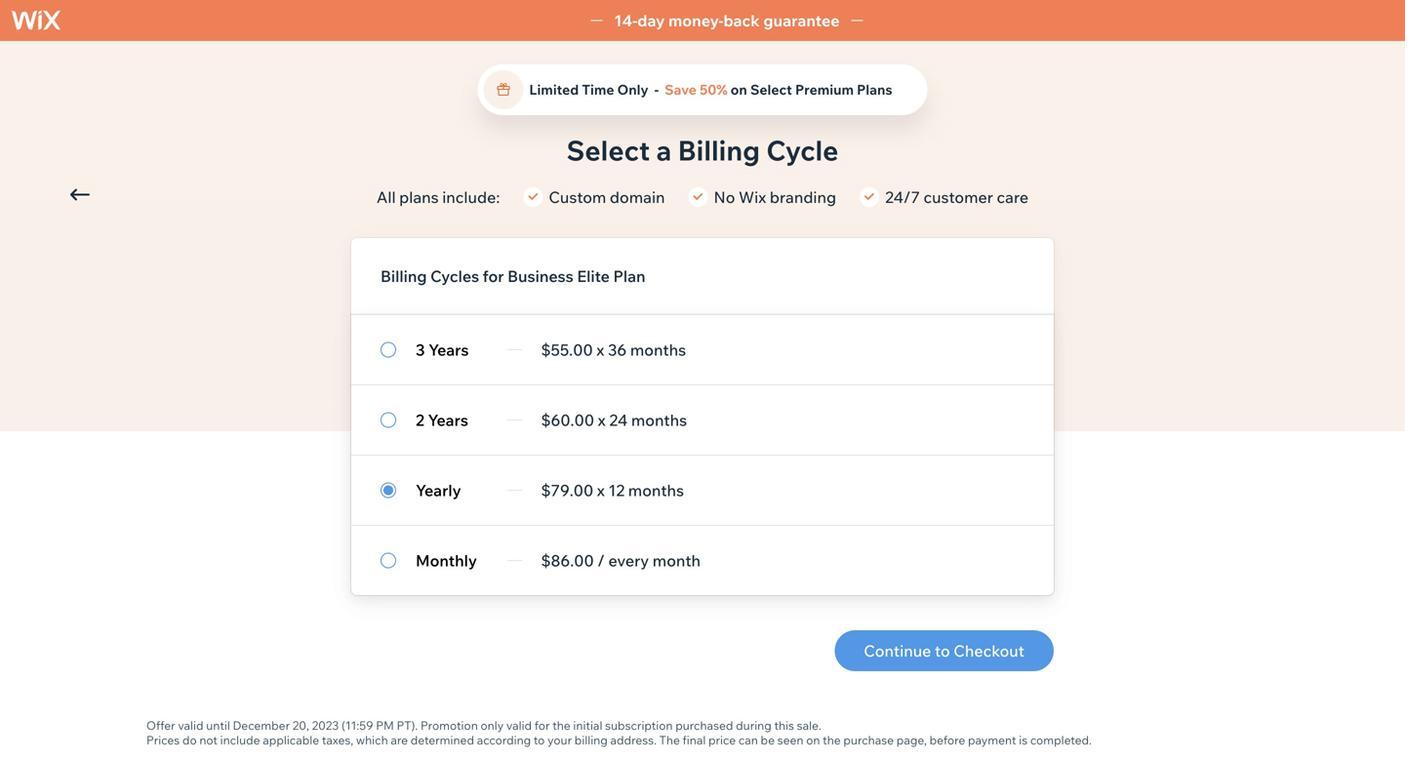 Task type: locate. For each thing, give the bounding box(es) containing it.
a
[[656, 133, 672, 167], [147, 185, 155, 202]]

20,
[[293, 718, 309, 733]]

x left '12'
[[597, 481, 605, 500]]

months right 24
[[631, 410, 687, 430]]

0 horizontal spatial the
[[553, 718, 571, 733]]

to right continue
[[935, 641, 950, 661]]

cycle
[[766, 133, 839, 167]]

1 vertical spatial years
[[428, 410, 468, 430]]

24/7 customer care
[[885, 187, 1029, 207]]

monthly
[[416, 551, 477, 570]]

to
[[935, 641, 950, 661], [534, 733, 545, 748]]

on inside offer valid until december 20, 2023 (11:59 pm pt). promotion only valid for the initial subscription purchased during this sale. prices do not include applicable taxes, which are determined according to your billing address. the final price can be seen on the purchase page, before payment is completed.
[[806, 733, 820, 748]]

0 horizontal spatial valid
[[178, 718, 204, 733]]

1 valid from the left
[[178, 718, 204, 733]]

every
[[608, 551, 649, 570]]

1 vertical spatial x
[[598, 410, 606, 430]]

50%
[[700, 81, 728, 98]]

2 vertical spatial months
[[628, 481, 684, 500]]

on right seen
[[806, 733, 820, 748]]

0 horizontal spatial a
[[147, 185, 155, 202]]

prices
[[146, 733, 180, 748]]

x
[[597, 340, 604, 360], [598, 410, 606, 430], [597, 481, 605, 500]]

$55.00 x 36 months
[[541, 340, 686, 360]]

0 vertical spatial to
[[935, 641, 950, 661]]

valid
[[178, 718, 204, 733], [506, 718, 532, 733]]

1 vertical spatial for
[[535, 718, 550, 733]]

billing
[[575, 733, 608, 748]]

1 horizontal spatial to
[[935, 641, 950, 661]]

custom domain
[[549, 187, 665, 207]]

which
[[356, 733, 388, 748]]

0 horizontal spatial plan
[[158, 185, 187, 202]]

0 vertical spatial billing
[[678, 133, 760, 167]]

0 vertical spatial plan
[[158, 185, 187, 202]]

0 vertical spatial select
[[750, 81, 792, 98]]

on right 50%
[[731, 81, 747, 98]]

pm
[[376, 718, 394, 733]]

2 horizontal spatial select
[[750, 81, 792, 98]]

only
[[617, 81, 649, 98]]

1 vertical spatial billing
[[381, 266, 427, 286]]

applicable
[[263, 733, 319, 748]]

36
[[608, 340, 627, 360]]

the left initial
[[553, 718, 571, 733]]

2
[[416, 410, 424, 430]]

for
[[483, 266, 504, 286], [535, 718, 550, 733]]

to inside button
[[935, 641, 950, 661]]

0 horizontal spatial select
[[102, 185, 144, 202]]

$60.00 x 24 months
[[541, 410, 687, 430]]

1 vertical spatial months
[[631, 410, 687, 430]]

seen
[[777, 733, 804, 748]]

determined
[[411, 733, 474, 748]]

are
[[391, 733, 408, 748]]

offer valid until december 20, 2023 (11:59 pm pt). promotion only valid for the initial subscription purchased during this sale. prices do not include applicable taxes, which are determined according to your billing address. the final price can be seen on the purchase page, before payment is completed.
[[146, 718, 1092, 748]]

years right 3
[[428, 340, 469, 360]]

select a plan
[[102, 185, 187, 202]]

completed.
[[1030, 733, 1092, 748]]

0 vertical spatial for
[[483, 266, 504, 286]]

1 vertical spatial plan
[[613, 266, 646, 286]]

for right cycles
[[483, 266, 504, 286]]

for right according
[[535, 718, 550, 733]]

limited
[[529, 81, 579, 98]]

x for $60.00
[[598, 410, 606, 430]]

0 horizontal spatial to
[[534, 733, 545, 748]]

limited time only - save 50% on select premium plans
[[529, 81, 893, 98]]

business
[[508, 266, 574, 286]]

1 vertical spatial to
[[534, 733, 545, 748]]

1 horizontal spatial select
[[567, 133, 650, 167]]

0 horizontal spatial billing
[[381, 266, 427, 286]]

1 vertical spatial on
[[806, 733, 820, 748]]

x left the 36
[[597, 340, 604, 360]]

1 horizontal spatial a
[[656, 133, 672, 167]]

0 vertical spatial months
[[630, 340, 686, 360]]

0 vertical spatial years
[[428, 340, 469, 360]]

years right the 2
[[428, 410, 468, 430]]

1 vertical spatial a
[[147, 185, 155, 202]]

years for 3 years
[[428, 340, 469, 360]]

0 horizontal spatial on
[[731, 81, 747, 98]]

0 vertical spatial x
[[597, 340, 604, 360]]

$55.00
[[541, 340, 593, 360]]

the right sale.
[[823, 733, 841, 748]]

valid left until
[[178, 718, 204, 733]]

select
[[750, 81, 792, 98], [567, 133, 650, 167], [102, 185, 144, 202]]

your
[[548, 733, 572, 748]]

years
[[428, 340, 469, 360], [428, 410, 468, 430]]

on
[[731, 81, 747, 98], [806, 733, 820, 748]]

months
[[630, 340, 686, 360], [631, 410, 687, 430], [628, 481, 684, 500]]

1 horizontal spatial for
[[535, 718, 550, 733]]

valid right only
[[506, 718, 532, 733]]

for inside offer valid until december 20, 2023 (11:59 pm pt). promotion only valid for the initial subscription purchased during this sale. prices do not include applicable taxes, which are determined according to your billing address. the final price can be seen on the purchase page, before payment is completed.
[[535, 718, 550, 733]]

custom
[[549, 187, 606, 207]]

be
[[761, 733, 775, 748]]

not
[[199, 733, 218, 748]]

1 vertical spatial select
[[567, 133, 650, 167]]

price
[[709, 733, 736, 748]]

billing
[[678, 133, 760, 167], [381, 266, 427, 286]]

a inside button
[[147, 185, 155, 202]]

12
[[608, 481, 625, 500]]

to left your
[[534, 733, 545, 748]]

0 vertical spatial a
[[656, 133, 672, 167]]

include:
[[442, 187, 500, 207]]

to inside offer valid until december 20, 2023 (11:59 pm pt). promotion only valid for the initial subscription purchased during this sale. prices do not include applicable taxes, which are determined according to your billing address. the final price can be seen on the purchase page, before payment is completed.
[[534, 733, 545, 748]]

2023
[[312, 718, 339, 733]]

billing up "no" at the right
[[678, 133, 760, 167]]

a for plan
[[147, 185, 155, 202]]

1 horizontal spatial on
[[806, 733, 820, 748]]

select inside button
[[102, 185, 144, 202]]

only
[[481, 718, 504, 733]]

1 horizontal spatial valid
[[506, 718, 532, 733]]

subscription
[[605, 718, 673, 733]]

x left 24
[[598, 410, 606, 430]]

months right the 36
[[630, 340, 686, 360]]

no
[[714, 187, 735, 207]]

care
[[997, 187, 1029, 207]]

months for $79.00 x 12 months
[[628, 481, 684, 500]]

until
[[206, 718, 230, 733]]

before
[[930, 733, 965, 748]]

billing left cycles
[[381, 266, 427, 286]]

time
[[582, 81, 614, 98]]

1 horizontal spatial plan
[[613, 266, 646, 286]]

2 vertical spatial x
[[597, 481, 605, 500]]

24
[[609, 410, 628, 430]]

plan
[[158, 185, 187, 202], [613, 266, 646, 286]]

initial
[[573, 718, 603, 733]]

2 valid from the left
[[506, 718, 532, 733]]

months right '12'
[[628, 481, 684, 500]]

payment
[[968, 733, 1016, 748]]

include
[[220, 733, 260, 748]]

month
[[653, 551, 701, 570]]

2 vertical spatial select
[[102, 185, 144, 202]]



Task type: describe. For each thing, give the bounding box(es) containing it.
1 horizontal spatial the
[[823, 733, 841, 748]]

2 years
[[416, 410, 468, 430]]

final
[[683, 733, 706, 748]]

0 horizontal spatial for
[[483, 266, 504, 286]]

months for $55.00 x 36 months
[[630, 340, 686, 360]]

all
[[377, 187, 396, 207]]

sale.
[[797, 718, 821, 733]]

taxes,
[[322, 733, 353, 748]]

a for billing
[[656, 133, 672, 167]]

years for 2 years
[[428, 410, 468, 430]]

x for $79.00
[[597, 481, 605, 500]]

save
[[665, 81, 697, 98]]

1 horizontal spatial billing
[[678, 133, 760, 167]]

money-
[[668, 11, 724, 30]]

0 vertical spatial on
[[731, 81, 747, 98]]

promotion
[[421, 718, 478, 733]]

-
[[654, 81, 659, 98]]

checkout
[[954, 641, 1025, 661]]

can
[[739, 733, 758, 748]]

cycles
[[430, 266, 479, 286]]

3 years
[[416, 340, 469, 360]]

plan inside button
[[158, 185, 187, 202]]

x for $55.00
[[597, 340, 604, 360]]

14-
[[614, 11, 638, 30]]

all plans include:
[[377, 187, 500, 207]]

december
[[233, 718, 290, 733]]

continue to checkout button
[[835, 630, 1054, 671]]

no wix branding
[[714, 187, 836, 207]]

continue
[[864, 641, 931, 661]]

/
[[598, 551, 605, 570]]

domain
[[610, 187, 665, 207]]

$60.00
[[541, 410, 594, 430]]

the
[[659, 733, 680, 748]]

months for $60.00 x 24 months
[[631, 410, 687, 430]]

$79.00 x 12 months
[[541, 481, 684, 500]]

according
[[477, 733, 531, 748]]

continue to checkout
[[864, 641, 1025, 661]]

pt).
[[397, 718, 418, 733]]

billing cycles for business elite plan
[[381, 266, 646, 286]]

select a plan button
[[70, 185, 187, 203]]

day
[[638, 11, 665, 30]]

offer
[[146, 718, 175, 733]]

$79.00
[[541, 481, 594, 500]]

24/7
[[885, 187, 920, 207]]

plans
[[857, 81, 893, 98]]

this
[[774, 718, 794, 733]]

select for billing
[[567, 133, 650, 167]]

wix
[[739, 187, 766, 207]]

3
[[416, 340, 425, 360]]

plans
[[399, 187, 439, 207]]

premium
[[795, 81, 854, 98]]

back
[[724, 11, 760, 30]]

guarantee
[[763, 11, 840, 30]]

is
[[1019, 733, 1028, 748]]

branding
[[770, 187, 836, 207]]

select for plan
[[102, 185, 144, 202]]

customer
[[924, 187, 993, 207]]

during
[[736, 718, 772, 733]]

$86.00 / every month
[[541, 551, 701, 570]]

select a billing cycle
[[567, 133, 839, 167]]

page,
[[897, 733, 927, 748]]

elite
[[577, 266, 610, 286]]

$86.00
[[541, 551, 594, 570]]

purchased
[[676, 718, 733, 733]]

address.
[[610, 733, 657, 748]]

14-day money-back guarantee
[[614, 11, 840, 30]]

do
[[182, 733, 197, 748]]

yearly
[[416, 481, 461, 500]]

(11:59
[[342, 718, 373, 733]]

purchase
[[844, 733, 894, 748]]



Task type: vqa. For each thing, say whether or not it's contained in the screenshot.
create
no



